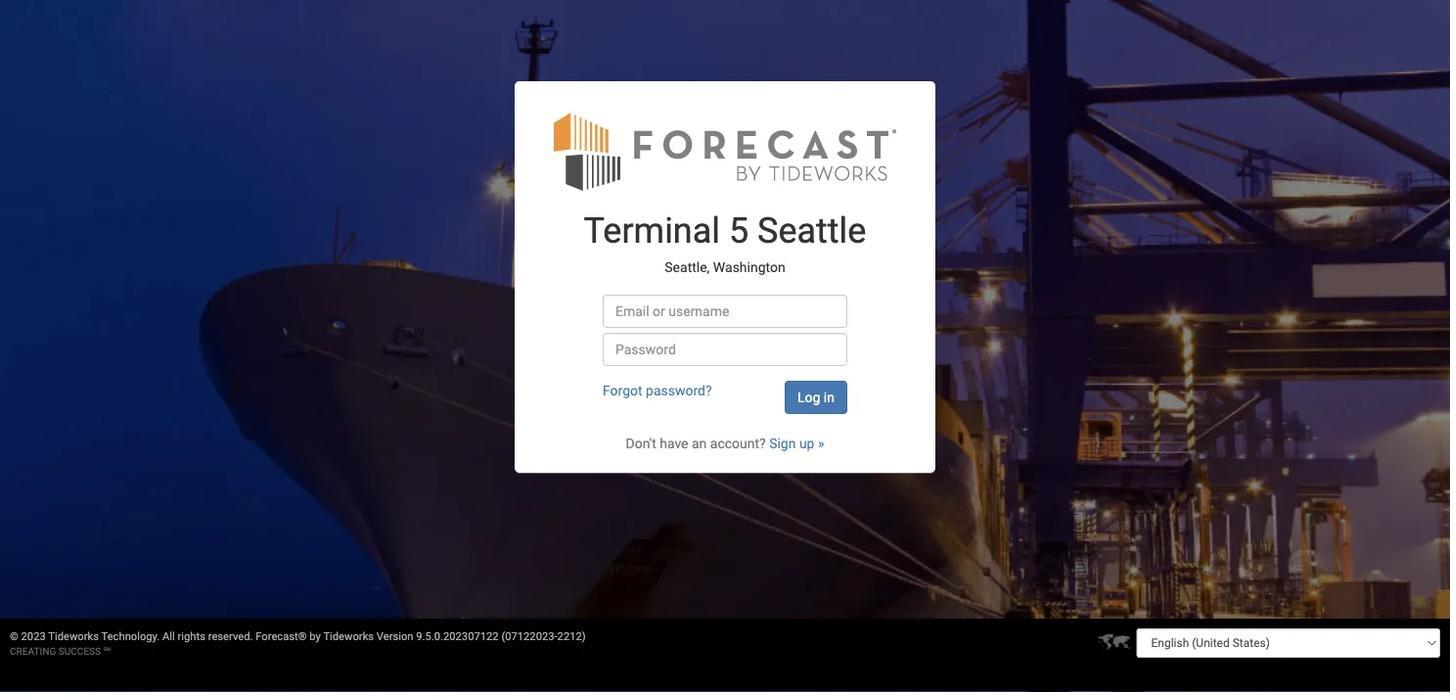 Task type: describe. For each thing, give the bounding box(es) containing it.
an
[[692, 435, 707, 451]]

forgot password? log in
[[603, 382, 835, 405]]

by
[[310, 630, 321, 643]]

reserved.
[[208, 630, 253, 643]]

forgot password? link
[[603, 382, 712, 398]]

technology.
[[101, 630, 160, 643]]

rights
[[178, 630, 206, 643]]

sign
[[770, 435, 796, 451]]

5
[[729, 210, 749, 251]]

up
[[800, 435, 815, 451]]

account?
[[710, 435, 766, 451]]

Password password field
[[603, 333, 848, 366]]

Email or username text field
[[603, 294, 848, 328]]

forecast® by tideworks image
[[554, 110, 897, 192]]

forecast®
[[256, 630, 307, 643]]

have
[[660, 435, 689, 451]]

2023
[[21, 630, 46, 643]]

password?
[[646, 382, 712, 398]]

don't have an account? sign up »
[[626, 435, 825, 451]]

9.5.0.202307122
[[416, 630, 499, 643]]

℠
[[103, 645, 111, 657]]



Task type: locate. For each thing, give the bounding box(es) containing it.
log
[[798, 389, 821, 405]]

creating
[[10, 645, 56, 657]]

terminal 5 seattle seattle, washington
[[584, 210, 867, 275]]

tideworks right by
[[323, 630, 374, 643]]

seattle
[[758, 210, 867, 251]]

»
[[818, 435, 825, 451]]

terminal
[[584, 210, 721, 251]]

2 tideworks from the left
[[323, 630, 374, 643]]

1 horizontal spatial tideworks
[[323, 630, 374, 643]]

don't
[[626, 435, 657, 451]]

(07122023-
[[502, 630, 558, 643]]

tideworks
[[48, 630, 99, 643], [323, 630, 374, 643]]

washington
[[713, 259, 786, 275]]

0 horizontal spatial tideworks
[[48, 630, 99, 643]]

in
[[824, 389, 835, 405]]

version
[[377, 630, 414, 643]]

tideworks up success
[[48, 630, 99, 643]]

all
[[163, 630, 175, 643]]

log in button
[[785, 381, 848, 414]]

©
[[10, 630, 18, 643]]

1 tideworks from the left
[[48, 630, 99, 643]]

2212)
[[558, 630, 586, 643]]

success
[[58, 645, 101, 657]]

© 2023 tideworks technology. all rights reserved. forecast® by tideworks version 9.5.0.202307122 (07122023-2212) creating success ℠
[[10, 630, 586, 657]]

seattle,
[[665, 259, 710, 275]]

forgot
[[603, 382, 643, 398]]

sign up » link
[[770, 435, 825, 451]]



Task type: vqa. For each thing, say whether or not it's contained in the screenshot.
SOPHIA on the top of page
no



